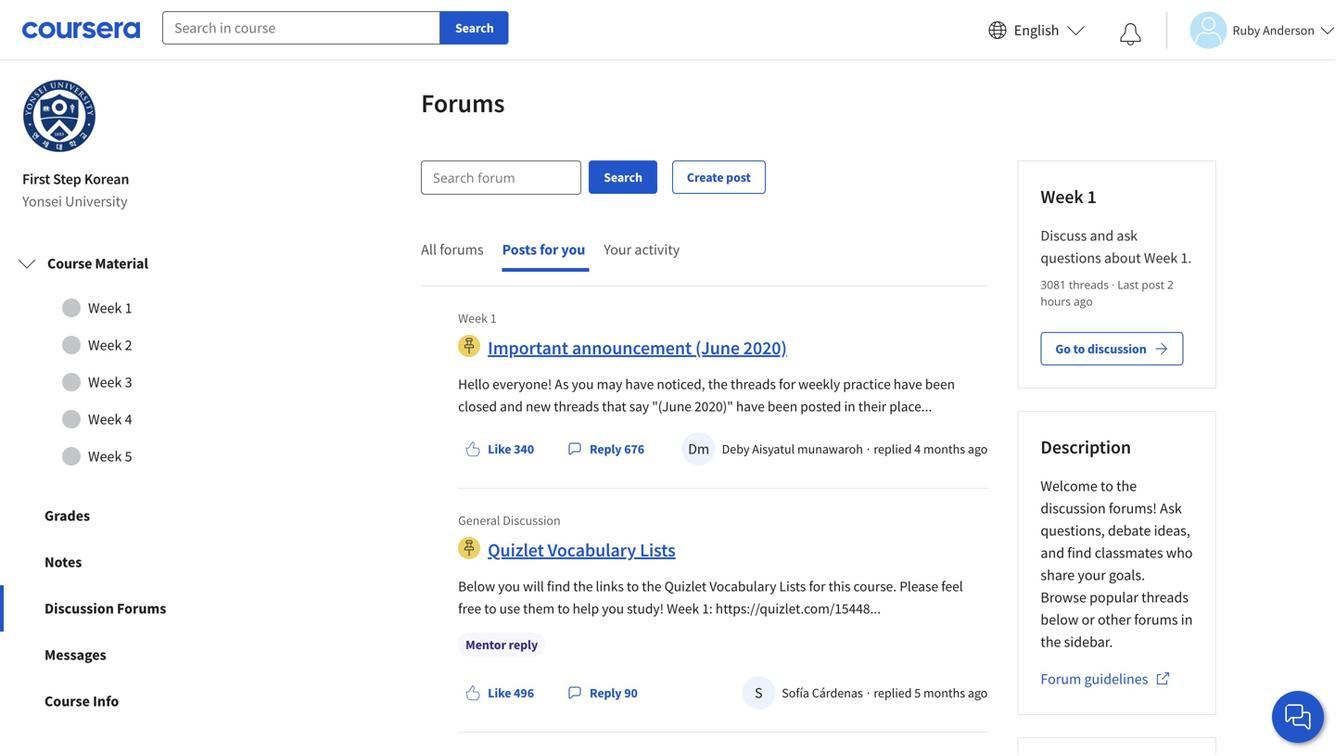 Task type: describe. For each thing, give the bounding box(es) containing it.
like 340 button
[[458, 432, 542, 466]]

like 340
[[488, 441, 534, 457]]

new
[[526, 398, 551, 415]]

the inside hello everyone!  as you may have noticed,  the threads for weekly practice have been closed and new threads that say "(june 2020)" have been posted in their place...
[[708, 375, 728, 393]]

discuss and ask questions about week 1.
[[1041, 226, 1192, 267]]

forums inside tab list
[[440, 240, 484, 259]]

0 horizontal spatial lists
[[640, 539, 676, 562]]

sofía cárdenas
[[782, 685, 864, 701]]

messages
[[45, 646, 106, 664]]

reply 676 link
[[560, 432, 652, 466]]

in inside welcome to the discussion forums!             ask questions, debate ideas, and find classmates who share your goals. browse popular threads below or other forums in the sidebar.
[[1182, 610, 1194, 629]]

mentor reply
[[466, 636, 538, 653]]

discussion inside button
[[1088, 341, 1147, 357]]

this
[[829, 578, 851, 595]]

0 horizontal spatial have
[[626, 375, 654, 393]]

week down week 4
[[88, 447, 122, 466]]

3081 threads
[[1041, 277, 1110, 292]]

below
[[1041, 610, 1079, 629]]

notes
[[45, 553, 82, 572]]

ruby anderson button
[[1167, 12, 1336, 49]]

1 horizontal spatial 1
[[491, 310, 497, 327]]

course info
[[45, 692, 119, 711]]

study!
[[627, 600, 664, 617]]

ask
[[1161, 499, 1183, 518]]

week inside below you will find the links to the quizlet vocabulary lists for this course. please feel free to use them to help you study!  week 1:  https://quizlet.com/15448...
[[667, 600, 700, 617]]

the up help
[[574, 578, 593, 595]]

week 1 element
[[1041, 184, 1194, 210]]

months for s
[[924, 685, 966, 701]]

discussion forums
[[45, 599, 166, 618]]

posts
[[502, 240, 537, 259]]

search for search button related to search input field
[[604, 169, 643, 186]]

week up pinned forum post image
[[458, 310, 488, 327]]

yonsei
[[22, 192, 62, 211]]

like 496 button
[[458, 676, 542, 710]]

welcome to the discussion forums!             ask questions, debate ideas, and find classmates who share your goals. browse popular threads below or other forums in the sidebar.
[[1041, 477, 1194, 651]]

1.
[[1181, 249, 1192, 267]]

below
[[458, 578, 496, 595]]

last post 2 hours ago
[[1041, 277, 1174, 309]]

(june
[[696, 336, 740, 360]]

3
[[125, 373, 132, 392]]

yonsei university image
[[22, 79, 96, 153]]

0 vertical spatial 5
[[125, 447, 132, 466]]

hours
[[1041, 294, 1072, 309]]

to left help
[[558, 600, 570, 617]]

forum
[[1041, 670, 1082, 688]]

weekly
[[799, 375, 841, 393]]

posted
[[801, 398, 842, 415]]

last
[[1118, 277, 1139, 292]]

forums inside welcome to the discussion forums!             ask questions, debate ideas, and find classmates who share your goals. browse popular threads below or other forums in the sidebar.
[[1135, 610, 1179, 629]]

deby aisyatul munawaroh
[[722, 441, 864, 457]]

university
[[65, 192, 128, 211]]

week 3
[[88, 373, 132, 392]]

share
[[1041, 566, 1075, 585]]

2 horizontal spatial have
[[894, 375, 923, 393]]

like 496
[[488, 685, 534, 701]]

create post button
[[672, 161, 766, 194]]

the up forums!
[[1117, 477, 1138, 495]]

· replied 5 months ago
[[867, 685, 988, 701]]

them
[[523, 600, 555, 617]]

sofía
[[782, 685, 810, 701]]

0 horizontal spatial vocabulary
[[548, 539, 637, 562]]

Search in course text field
[[162, 11, 441, 45]]

ruby
[[1233, 22, 1261, 39]]

welcome
[[1041, 477, 1098, 495]]

week 5 link
[[18, 438, 250, 475]]

deby
[[722, 441, 750, 457]]

1 inside week 1 "link"
[[125, 299, 132, 317]]

discuss
[[1041, 226, 1088, 245]]

0 vertical spatial ·
[[1110, 277, 1118, 292]]

reply
[[509, 636, 538, 653]]

week 2 link
[[18, 327, 250, 364]]

other
[[1098, 610, 1132, 629]]

activity
[[635, 240, 680, 259]]

as
[[555, 375, 569, 393]]

go
[[1056, 341, 1071, 357]]

replied for s
[[874, 685, 912, 701]]

ago for s
[[968, 685, 988, 701]]

closed
[[458, 398, 497, 415]]

to inside welcome to the discussion forums!             ask questions, debate ideas, and find classmates who share your goals. browse popular threads below or other forums in the sidebar.
[[1101, 477, 1114, 495]]

hello
[[458, 375, 490, 393]]

and inside the discuss and ask questions about week 1.
[[1091, 226, 1114, 245]]

0 vertical spatial quizlet
[[488, 539, 544, 562]]

guidelines
[[1085, 670, 1149, 688]]

noticed,
[[657, 375, 706, 393]]

1 vertical spatial 5
[[915, 685, 921, 701]]

questions,
[[1041, 521, 1106, 540]]

Search Input field
[[422, 161, 581, 194]]

search button for search in course text field
[[441, 11, 509, 45]]

mentor reply element
[[458, 633, 546, 657]]

1 inside week 1 element
[[1088, 185, 1097, 208]]

week up "week 5"
[[88, 410, 122, 429]]

week 2
[[88, 336, 132, 354]]

thumbs up image
[[466, 686, 481, 700]]

quizlet vocabulary lists link
[[488, 539, 676, 562]]

reply 90 link
[[560, 676, 646, 710]]

thumbs up image
[[466, 442, 481, 456]]

english
[[1015, 21, 1060, 39]]

week left 3
[[88, 373, 122, 392]]

· replied 4 months ago
[[867, 441, 988, 457]]

0 vertical spatial 4
[[125, 410, 132, 429]]

2020)
[[744, 336, 787, 360]]

mentor
[[466, 636, 506, 653]]

help center image
[[1288, 706, 1310, 728]]

their
[[859, 398, 887, 415]]

you inside tab list
[[562, 240, 586, 259]]

1 vertical spatial discussion
[[45, 599, 114, 618]]

0 horizontal spatial for
[[540, 240, 559, 259]]

3081
[[1041, 277, 1067, 292]]

week 1 link
[[18, 289, 250, 327]]

questions
[[1041, 249, 1102, 267]]

post: important announcement (june 2020) element
[[458, 733, 988, 754]]

important announcement (june 2020) link
[[488, 336, 787, 360]]

that
[[602, 398, 627, 415]]

1 horizontal spatial week 1
[[458, 310, 497, 327]]

browse
[[1041, 588, 1087, 607]]

forum guidelines link
[[1041, 670, 1171, 690]]

week up "discuss" at the right top of the page
[[1041, 185, 1084, 208]]

week up week 3
[[88, 336, 122, 354]]

week inside "link"
[[88, 299, 122, 317]]

description
[[1041, 436, 1132, 459]]



Task type: vqa. For each thing, say whether or not it's contained in the screenshot.
190 reviews
no



Task type: locate. For each thing, give the bounding box(es) containing it.
0 horizontal spatial forums
[[117, 599, 166, 618]]

0 vertical spatial search button
[[441, 11, 509, 45]]

· right 'munawaroh'
[[867, 441, 870, 457]]

search for search button for search in course text field
[[456, 19, 494, 36]]

and inside hello everyone!  as you may have noticed,  the threads for weekly practice have been closed and new threads that say "(june 2020)" have been posted in their place...
[[500, 398, 523, 415]]

months for dm
[[924, 441, 966, 457]]

post for create
[[727, 169, 751, 186]]

to
[[1074, 341, 1086, 357], [1101, 477, 1114, 495], [627, 578, 639, 595], [484, 600, 497, 617], [558, 600, 570, 617]]

find right will
[[547, 578, 571, 595]]

reply 90
[[590, 685, 638, 701]]

1 horizontal spatial find
[[1068, 544, 1092, 562]]

1 vertical spatial 4
[[915, 441, 921, 457]]

threads down 2020)
[[731, 375, 776, 393]]

have up place...
[[894, 375, 923, 393]]

search button for search input field
[[589, 161, 658, 194]]

like left 496
[[488, 685, 512, 701]]

1 vertical spatial reply
[[590, 685, 622, 701]]

the down below
[[1041, 633, 1062, 651]]

your
[[604, 240, 632, 259]]

the up study!
[[642, 578, 662, 595]]

1 horizontal spatial quizlet
[[665, 578, 707, 595]]

1 vertical spatial find
[[547, 578, 571, 595]]

like for dm
[[488, 441, 512, 457]]

quizlet up 1:
[[665, 578, 707, 595]]

to right links
[[627, 578, 639, 595]]

0 vertical spatial replied
[[874, 441, 912, 457]]

0 vertical spatial 2
[[1168, 277, 1174, 292]]

search
[[456, 19, 494, 36], [604, 169, 643, 186]]

week 1 inside "link"
[[88, 299, 132, 317]]

search button
[[441, 11, 509, 45], [589, 161, 658, 194]]

in left their
[[845, 398, 856, 415]]

1 horizontal spatial and
[[1041, 544, 1065, 562]]

1 vertical spatial like
[[488, 685, 512, 701]]

threads down goals.
[[1142, 588, 1189, 607]]

2 horizontal spatial for
[[809, 578, 826, 595]]

create
[[687, 169, 724, 186]]

course for course material
[[47, 254, 92, 273]]

find inside below you will find the links to the quizlet vocabulary lists for this course. please feel free to use them to help you study!  week 1:  https://quizlet.com/15448...
[[547, 578, 571, 595]]

first step korean yonsei university
[[22, 170, 129, 211]]

0 horizontal spatial and
[[500, 398, 523, 415]]

anderson
[[1264, 22, 1316, 39]]

discussion forums link
[[0, 585, 267, 632]]

0 horizontal spatial 5
[[125, 447, 132, 466]]

1 horizontal spatial for
[[779, 375, 796, 393]]

quizlet inside below you will find the links to the quizlet vocabulary lists for this course. please feel free to use them to help you study!  week 1:  https://quizlet.com/15448...
[[665, 578, 707, 595]]

for inside hello everyone!  as you may have noticed,  the threads for weekly practice have been closed and new threads that say "(june 2020)" have been posted in their place...
[[779, 375, 796, 393]]

forum guidelines
[[1041, 670, 1149, 688]]

discussion inside welcome to the discussion forums!             ask questions, debate ideas, and find classmates who share your goals. browse popular threads below or other forums in the sidebar.
[[1041, 499, 1107, 518]]

threads
[[1070, 277, 1110, 292], [731, 375, 776, 393], [554, 398, 600, 415], [1142, 588, 1189, 607]]

for left this
[[809, 578, 826, 595]]

for left weekly
[[779, 375, 796, 393]]

in inside hello everyone!  as you may have noticed,  the threads for weekly practice have been closed and new threads that say "(june 2020)" have been posted in their place...
[[845, 398, 856, 415]]

go to discussion
[[1056, 341, 1147, 357]]

0 horizontal spatial discussion
[[45, 599, 114, 618]]

sidebar.
[[1065, 633, 1114, 651]]

quizlet
[[488, 539, 544, 562], [665, 578, 707, 595]]

grades link
[[0, 493, 267, 539]]

0 vertical spatial post
[[727, 169, 751, 186]]

1 horizontal spatial in
[[1182, 610, 1194, 629]]

0 horizontal spatial in
[[845, 398, 856, 415]]

discussion right general
[[503, 512, 561, 529]]

and inside welcome to the discussion forums!             ask questions, debate ideas, and find classmates who share your goals. browse popular threads below or other forums in the sidebar.
[[1041, 544, 1065, 562]]

1 vertical spatial and
[[500, 398, 523, 415]]

1 months from the top
[[924, 441, 966, 457]]

1 up "important"
[[491, 310, 497, 327]]

4 down 3
[[125, 410, 132, 429]]

like
[[488, 441, 512, 457], [488, 685, 512, 701]]

1 replied from the top
[[874, 441, 912, 457]]

your
[[1078, 566, 1107, 585]]

0 vertical spatial been
[[926, 375, 956, 393]]

1 vertical spatial 2
[[125, 336, 132, 354]]

general
[[458, 512, 501, 529]]

0 horizontal spatial search button
[[441, 11, 509, 45]]

0 vertical spatial forums
[[440, 240, 484, 259]]

replied for dm
[[874, 441, 912, 457]]

1 up the discuss and ask questions about week 1.
[[1088, 185, 1097, 208]]

course for course info
[[45, 692, 90, 711]]

and
[[1091, 226, 1114, 245], [500, 398, 523, 415], [1041, 544, 1065, 562]]

everyone!
[[493, 375, 552, 393]]

replied right cárdenas on the bottom right of page
[[874, 685, 912, 701]]

0 vertical spatial discussion
[[1088, 341, 1147, 357]]

2 up 3
[[125, 336, 132, 354]]

· for s
[[867, 685, 870, 701]]

week 4 link
[[18, 401, 250, 438]]

1 vertical spatial post
[[1142, 277, 1165, 292]]

1 horizontal spatial search button
[[589, 161, 658, 194]]

post for last
[[1142, 277, 1165, 292]]

1 vertical spatial replied
[[874, 685, 912, 701]]

0 horizontal spatial find
[[547, 578, 571, 595]]

general discussion
[[458, 512, 561, 529]]

your activity link
[[604, 240, 684, 263]]

threads down questions
[[1070, 277, 1110, 292]]

week 1 up week 2
[[88, 299, 132, 317]]

0 vertical spatial and
[[1091, 226, 1114, 245]]

dm
[[688, 440, 710, 458]]

discussion up questions,
[[1041, 499, 1107, 518]]

will
[[523, 578, 544, 595]]

you right as
[[572, 375, 594, 393]]

4 down place...
[[915, 441, 921, 457]]

reply 676
[[590, 441, 645, 457]]

1 vertical spatial forums
[[117, 599, 166, 618]]

place...
[[890, 398, 933, 415]]

lists inside below you will find the links to the quizlet vocabulary lists for this course. please feel free to use them to help you study!  week 1:  https://quizlet.com/15448...
[[780, 578, 807, 595]]

1 vertical spatial months
[[924, 685, 966, 701]]

1 horizontal spatial 2
[[1168, 277, 1174, 292]]

2 vertical spatial and
[[1041, 544, 1065, 562]]

lists up "https://quizlet.com/15448..."
[[780, 578, 807, 595]]

munawaroh
[[798, 441, 864, 457]]

0 vertical spatial lists
[[640, 539, 676, 562]]

you inside hello everyone!  as you may have noticed,  the threads for weekly practice have been closed and new threads that say "(june 2020)" have been posted in their place...
[[572, 375, 594, 393]]

find
[[1068, 544, 1092, 562], [547, 578, 571, 595]]

your activity
[[604, 240, 680, 259]]

2 inside week 2 link
[[125, 336, 132, 354]]

0 vertical spatial course
[[47, 254, 92, 273]]

grades
[[45, 507, 90, 525]]

1 vertical spatial search
[[604, 169, 643, 186]]

and left ask
[[1091, 226, 1114, 245]]

0 horizontal spatial quizlet
[[488, 539, 544, 562]]

2 inside last post 2 hours ago
[[1168, 277, 1174, 292]]

1 horizontal spatial lists
[[780, 578, 807, 595]]

0 horizontal spatial forums
[[440, 240, 484, 259]]

you
[[562, 240, 586, 259], [572, 375, 594, 393], [498, 578, 521, 595], [602, 600, 624, 617]]

for right the posts at the left top of the page
[[540, 240, 559, 259]]

reply for dm
[[590, 441, 622, 457]]

0 vertical spatial discussion
[[503, 512, 561, 529]]

like left 340
[[488, 441, 512, 457]]

1 vertical spatial search button
[[589, 161, 658, 194]]

5
[[125, 447, 132, 466], [915, 685, 921, 701]]

forums up messages 'link'
[[117, 599, 166, 618]]

0 vertical spatial months
[[924, 441, 966, 457]]

announcement
[[572, 336, 692, 360]]

use
[[500, 600, 521, 617]]

pinned forum post image
[[458, 335, 481, 357]]

tab list
[[421, 225, 684, 286]]

2 horizontal spatial and
[[1091, 226, 1114, 245]]

· down about
[[1110, 277, 1118, 292]]

1 reply from the top
[[590, 441, 622, 457]]

·
[[1110, 277, 1118, 292], [867, 441, 870, 457], [867, 685, 870, 701]]

1 horizontal spatial post
[[1142, 277, 1165, 292]]

4
[[125, 410, 132, 429], [915, 441, 921, 457]]

ago for dm
[[968, 441, 988, 457]]

may
[[597, 375, 623, 393]]

1 vertical spatial ago
[[968, 441, 988, 457]]

post right last
[[1142, 277, 1165, 292]]

week 4
[[88, 410, 132, 429]]

0 horizontal spatial week 1
[[88, 299, 132, 317]]

90
[[625, 685, 638, 701]]

week 1 up pinned forum post image
[[458, 310, 497, 327]]

been up place...
[[926, 375, 956, 393]]

material
[[95, 254, 148, 273]]

1 horizontal spatial 4
[[915, 441, 921, 457]]

course material
[[47, 254, 148, 273]]

0 vertical spatial reply
[[590, 441, 622, 457]]

pinned forum post image
[[458, 537, 481, 559]]

week inside the discuss and ask questions about week 1.
[[1145, 249, 1178, 267]]

0 vertical spatial vocabulary
[[548, 539, 637, 562]]

reply left 676
[[590, 441, 622, 457]]

0 vertical spatial ago
[[1074, 294, 1093, 309]]

2 reply from the top
[[590, 685, 622, 701]]

1 like from the top
[[488, 441, 512, 457]]

show notifications image
[[1120, 23, 1142, 45]]

0 vertical spatial in
[[845, 398, 856, 415]]

and down everyone!
[[500, 398, 523, 415]]

to inside button
[[1074, 341, 1086, 357]]

0 horizontal spatial been
[[768, 398, 798, 415]]

chat with us image
[[1284, 702, 1314, 732]]

you down links
[[602, 600, 624, 617]]

discussion right go
[[1088, 341, 1147, 357]]

vocabulary up links
[[548, 539, 637, 562]]

week up week 2
[[88, 299, 122, 317]]

you left your
[[562, 240, 586, 259]]

ideas,
[[1155, 521, 1191, 540]]

0 vertical spatial find
[[1068, 544, 1092, 562]]

course left info
[[45, 692, 90, 711]]

reply for s
[[590, 685, 622, 701]]

0 horizontal spatial 4
[[125, 410, 132, 429]]

0 horizontal spatial post
[[727, 169, 751, 186]]

messages link
[[0, 632, 267, 678]]

notes link
[[0, 539, 267, 585]]

ago inside last post 2 hours ago
[[1074, 294, 1093, 309]]

1 horizontal spatial discussion
[[503, 512, 561, 529]]

0 horizontal spatial 2
[[125, 336, 132, 354]]

1 horizontal spatial forums
[[1135, 610, 1179, 629]]

0 vertical spatial search
[[456, 19, 494, 36]]

all forums link
[[421, 240, 488, 263]]

5 down week 4 link
[[125, 447, 132, 466]]

replied down place...
[[874, 441, 912, 457]]

course info link
[[0, 678, 267, 725]]

5 right cárdenas on the bottom right of page
[[915, 685, 921, 701]]

1 vertical spatial course
[[45, 692, 90, 711]]

in
[[845, 398, 856, 415], [1182, 610, 1194, 629]]

debate
[[1109, 521, 1152, 540]]

ask
[[1117, 226, 1138, 245]]

week left 1:
[[667, 600, 700, 617]]

2 months from the top
[[924, 685, 966, 701]]

1 vertical spatial lists
[[780, 578, 807, 595]]

info
[[93, 692, 119, 711]]

week left 1.
[[1145, 249, 1178, 267]]

week 1 up "discuss" at the right top of the page
[[1041, 185, 1097, 208]]

the up 2020)"
[[708, 375, 728, 393]]

reply left 90
[[590, 685, 622, 701]]

post right create
[[727, 169, 751, 186]]

for inside below you will find the links to the quizlet vocabulary lists for this course. please feel free to use them to help you study!  week 1:  https://quizlet.com/15448...
[[809, 578, 826, 595]]

months
[[924, 441, 966, 457], [924, 685, 966, 701]]

course inside dropdown button
[[47, 254, 92, 273]]

1 horizontal spatial search
[[604, 169, 643, 186]]

0 vertical spatial like
[[488, 441, 512, 457]]

1 vertical spatial discussion
[[1041, 499, 1107, 518]]

threads inside welcome to the discussion forums!             ask questions, debate ideas, and find classmates who share your goals. browse popular threads below or other forums in the sidebar.
[[1142, 588, 1189, 607]]

1 vertical spatial vocabulary
[[710, 578, 777, 595]]

to up forums!
[[1101, 477, 1114, 495]]

discussion
[[503, 512, 561, 529], [45, 599, 114, 618]]

2 horizontal spatial week 1
[[1041, 185, 1097, 208]]

all
[[421, 240, 437, 259]]

1 up week 2 link
[[125, 299, 132, 317]]

and up share
[[1041, 544, 1065, 562]]

post inside button
[[727, 169, 751, 186]]

threads down as
[[554, 398, 600, 415]]

2 vertical spatial for
[[809, 578, 826, 595]]

vocabulary inside below you will find the links to the quizlet vocabulary lists for this course. please feel free to use them to help you study!  week 1:  https://quizlet.com/15448...
[[710, 578, 777, 595]]

1 horizontal spatial forums
[[421, 87, 505, 119]]

340
[[514, 441, 534, 457]]

classmates
[[1095, 544, 1164, 562]]

· right cárdenas on the bottom right of page
[[867, 685, 870, 701]]

forums up search input field
[[421, 87, 505, 119]]

forums right other
[[1135, 610, 1179, 629]]

coursera image
[[22, 15, 140, 45]]

course left material in the left of the page
[[47, 254, 92, 273]]

1 horizontal spatial been
[[926, 375, 956, 393]]

important announcement (june 2020)
[[488, 336, 787, 360]]

2 right last
[[1168, 277, 1174, 292]]

2 horizontal spatial 1
[[1088, 185, 1097, 208]]

quizlet down general discussion
[[488, 539, 544, 562]]

"(june
[[652, 398, 692, 415]]

2 like from the top
[[488, 685, 512, 701]]

1 horizontal spatial have
[[737, 398, 765, 415]]

1 vertical spatial been
[[768, 398, 798, 415]]

discussion up messages
[[45, 599, 114, 618]]

496
[[514, 685, 534, 701]]

1 vertical spatial forums
[[1135, 610, 1179, 629]]

below you will find the links to the quizlet vocabulary lists for this course. please feel free to use them to help you study!  week 1:  https://quizlet.com/15448...
[[458, 578, 964, 617]]

week
[[1041, 185, 1084, 208], [1145, 249, 1178, 267], [88, 299, 122, 317], [458, 310, 488, 327], [88, 336, 122, 354], [88, 373, 122, 392], [88, 410, 122, 429], [88, 447, 122, 466], [667, 600, 700, 617]]

2 replied from the top
[[874, 685, 912, 701]]

the
[[708, 375, 728, 393], [1117, 477, 1138, 495], [574, 578, 593, 595], [642, 578, 662, 595], [1041, 633, 1062, 651]]

tab list containing all forums
[[421, 225, 684, 286]]

to right go
[[1074, 341, 1086, 357]]

please
[[900, 578, 939, 595]]

you up use
[[498, 578, 521, 595]]

course.
[[854, 578, 897, 595]]

1 vertical spatial ·
[[867, 441, 870, 457]]

create post
[[687, 169, 751, 186]]

find inside welcome to the discussion forums!             ask questions, debate ideas, and find classmates who share your goals. browse popular threads below or other forums in the sidebar.
[[1068, 544, 1092, 562]]

2 vertical spatial ·
[[867, 685, 870, 701]]

been left posted
[[768, 398, 798, 415]]

0 vertical spatial for
[[540, 240, 559, 259]]

week 5
[[88, 447, 132, 466]]

practice
[[844, 375, 891, 393]]

lists up study!
[[640, 539, 676, 562]]

vocabulary up 1:
[[710, 578, 777, 595]]

0 horizontal spatial search
[[456, 19, 494, 36]]

about
[[1105, 249, 1142, 267]]

0 horizontal spatial 1
[[125, 299, 132, 317]]

1 vertical spatial in
[[1182, 610, 1194, 629]]

1 horizontal spatial vocabulary
[[710, 578, 777, 595]]

quizlet vocabulary lists
[[488, 539, 676, 562]]

· for dm
[[867, 441, 870, 457]]

1 horizontal spatial 5
[[915, 685, 921, 701]]

have right 2020)"
[[737, 398, 765, 415]]

find down questions,
[[1068, 544, 1092, 562]]

2 vertical spatial ago
[[968, 685, 988, 701]]

say
[[630, 398, 650, 415]]

ago
[[1074, 294, 1093, 309], [968, 441, 988, 457], [968, 685, 988, 701]]

forums right all
[[440, 240, 484, 259]]

post inside last post 2 hours ago
[[1142, 277, 1165, 292]]

1 vertical spatial quizlet
[[665, 578, 707, 595]]

forums
[[421, 87, 505, 119], [117, 599, 166, 618]]

1 vertical spatial for
[[779, 375, 796, 393]]

have up say
[[626, 375, 654, 393]]

in down who
[[1182, 610, 1194, 629]]

0 vertical spatial forums
[[421, 87, 505, 119]]

to left use
[[484, 600, 497, 617]]

like for s
[[488, 685, 512, 701]]

english button
[[981, 0, 1093, 60]]



